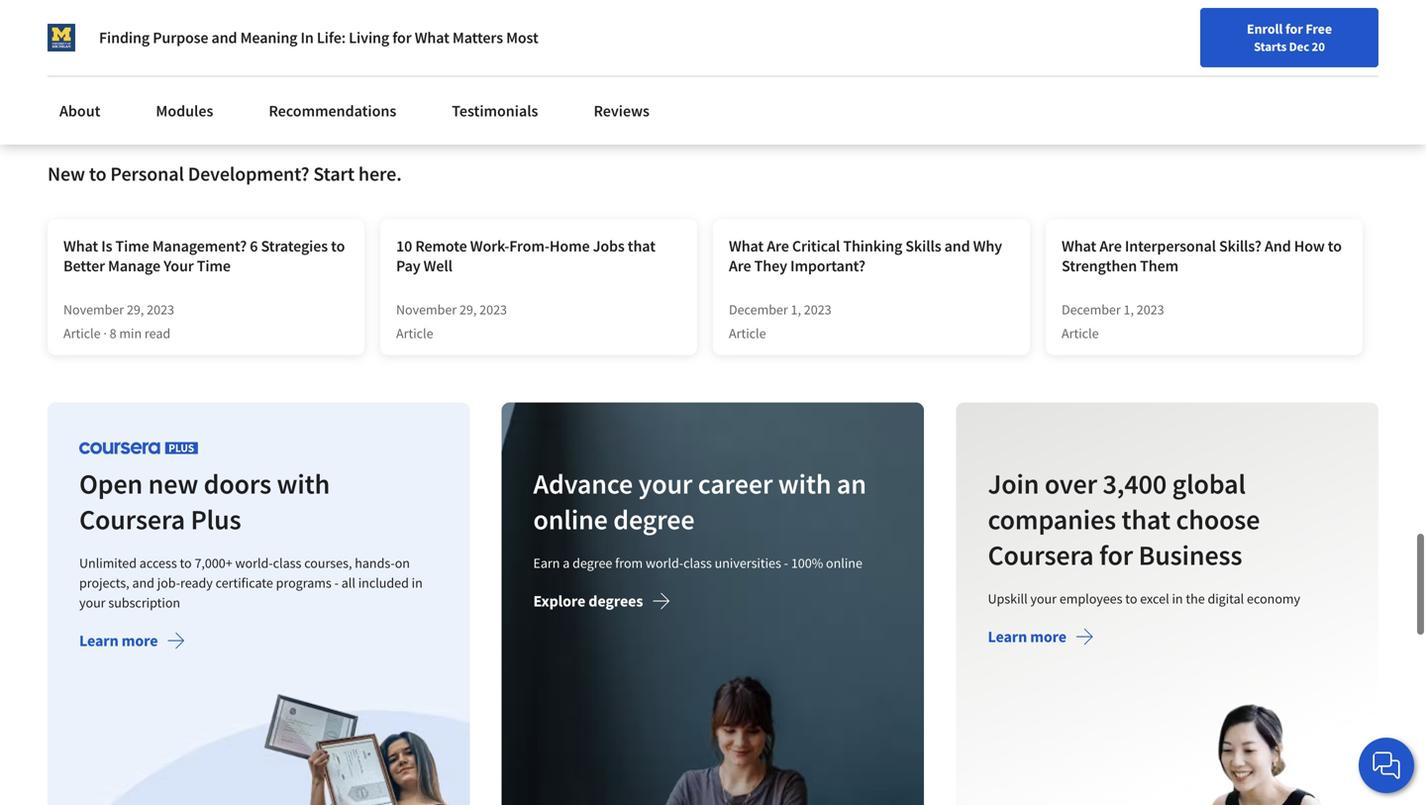 Task type: vqa. For each thing, say whether or not it's contained in the screenshot.
leftmost with
yes



Task type: locate. For each thing, give the bounding box(es) containing it.
advance your career with an online degree
[[534, 466, 867, 537]]

november up the · at the left of the page
[[63, 300, 124, 318]]

class for universities
[[684, 554, 712, 572]]

1, down strengthen
[[1124, 300, 1134, 318]]

testimonials
[[452, 101, 538, 121]]

1 horizontal spatial world-
[[646, 554, 684, 572]]

for up 'employees'
[[1099, 538, 1133, 572]]

article down pay
[[396, 324, 433, 342]]

december for are
[[729, 300, 788, 318]]

1 vertical spatial -
[[334, 574, 339, 592]]

advance
[[534, 466, 633, 501]]

1 with from the left
[[277, 466, 330, 501]]

1 vertical spatial that
[[1122, 502, 1171, 537]]

living
[[349, 28, 389, 48]]

december 1, 2023 article down "they"
[[729, 300, 832, 342]]

2 horizontal spatial your
[[1031, 590, 1057, 608]]

for up "dec"
[[1286, 20, 1303, 38]]

digital
[[1208, 590, 1244, 608]]

view
[[491, 75, 523, 94]]

november down well
[[396, 300, 457, 318]]

2 class from the left
[[684, 554, 712, 572]]

2 29, from the left
[[460, 300, 477, 318]]

strengthen
[[1062, 256, 1137, 276]]

learn more link down "subscription"
[[79, 631, 186, 655]]

december down strengthen
[[1062, 300, 1121, 318]]

1 world- from the left
[[235, 554, 273, 572]]

coursera inside open new doors with coursera plus
[[79, 502, 185, 537]]

your
[[639, 466, 693, 501], [1031, 590, 1057, 608], [79, 594, 106, 612]]

finding
[[99, 28, 150, 48]]

what
[[415, 28, 450, 48], [63, 236, 98, 256], [729, 236, 764, 256], [1062, 236, 1097, 256]]

1 december 1, 2023 article from the left
[[729, 300, 832, 342]]

100%
[[791, 554, 824, 572]]

world- for from
[[646, 554, 684, 572]]

online
[[534, 502, 608, 537], [826, 554, 863, 572]]

december down "they"
[[729, 300, 788, 318]]

3 2023 from the left
[[804, 300, 832, 318]]

to right new
[[89, 161, 106, 186]]

degree up from
[[614, 502, 695, 537]]

0 vertical spatial coursera
[[79, 502, 185, 537]]

1 horizontal spatial in
[[1172, 590, 1183, 608]]

0 horizontal spatial learn
[[79, 631, 119, 651]]

1 horizontal spatial learn
[[988, 627, 1027, 647]]

december
[[729, 300, 788, 318], [1062, 300, 1121, 318]]

management?
[[152, 236, 247, 256]]

and
[[1265, 236, 1291, 256]]

1 horizontal spatial -
[[784, 554, 789, 572]]

2023 for they
[[804, 300, 832, 318]]

modules link
[[144, 89, 225, 133]]

article inside november 29, 2023 article · 8 min read
[[63, 324, 101, 342]]

0 horizontal spatial your
[[79, 594, 106, 612]]

29, inside november 29, 2023 article · 8 min read
[[127, 300, 144, 318]]

what are interpersonal skills? and how to strengthen them
[[1062, 236, 1342, 276]]

world- for 7,000+
[[235, 554, 273, 572]]

1, down important?
[[791, 300, 801, 318]]

29, inside november 29, 2023 article
[[460, 300, 477, 318]]

1 december from the left
[[729, 300, 788, 318]]

online inside advance your career with an online degree
[[534, 502, 608, 537]]

article left the · at the left of the page
[[63, 324, 101, 342]]

1 horizontal spatial learn more
[[988, 627, 1067, 647]]

and
[[212, 28, 237, 48], [945, 236, 970, 256], [132, 574, 154, 592]]

0 vertical spatial online
[[534, 502, 608, 537]]

0 horizontal spatial -
[[334, 574, 339, 592]]

your right upskill
[[1031, 590, 1057, 608]]

job-
[[157, 574, 180, 592]]

december 1, 2023 article for they
[[729, 300, 832, 342]]

10
[[396, 236, 412, 256]]

for right the living
[[393, 28, 412, 48]]

1 horizontal spatial coursera
[[988, 538, 1094, 572]]

article down strengthen
[[1062, 324, 1099, 342]]

0 horizontal spatial 1,
[[791, 300, 801, 318]]

-
[[784, 554, 789, 572], [334, 574, 339, 592]]

0 vertical spatial -
[[784, 554, 789, 572]]

2 vertical spatial and
[[132, 574, 154, 592]]

0 horizontal spatial more
[[122, 631, 158, 651]]

2023 inside november 29, 2023 article
[[480, 300, 507, 318]]

article for pay
[[396, 324, 433, 342]]

november 29, 2023 article · 8 min read
[[63, 300, 174, 342]]

2023 down important?
[[804, 300, 832, 318]]

1 horizontal spatial learn more link
[[988, 627, 1094, 651]]

join
[[988, 466, 1039, 501]]

2 1, from the left
[[1124, 300, 1134, 318]]

your left the career
[[639, 466, 693, 501]]

time right is
[[115, 236, 149, 256]]

0 vertical spatial that
[[628, 236, 656, 256]]

class
[[273, 554, 302, 572], [684, 554, 712, 572]]

university of michigan image
[[48, 24, 75, 52]]

1 horizontal spatial december
[[1062, 300, 1121, 318]]

to right strategies
[[331, 236, 345, 256]]

better
[[63, 256, 105, 276]]

and inside unlimited access to 7,000+ world-class courses, hands-on projects, and job-ready certificate programs - all included in your subscription
[[132, 574, 154, 592]]

2 december 1, 2023 article from the left
[[1062, 300, 1165, 342]]

what is time management? 6 strategies to better manage your time
[[63, 236, 345, 276]]

global
[[1172, 466, 1246, 501]]

coursera down open
[[79, 502, 185, 537]]

more down "subscription"
[[122, 631, 158, 651]]

more
[[526, 75, 561, 94], [1030, 627, 1067, 647], [122, 631, 158, 651]]

finding purpose and meaning in life: living for what matters most
[[99, 28, 539, 48]]

article down "they"
[[729, 324, 766, 342]]

chat with us image
[[1371, 750, 1403, 782]]

degree right 'a'
[[573, 554, 613, 572]]

29, for well
[[460, 300, 477, 318]]

what for what are critical thinking skills and why are they important?
[[729, 236, 764, 256]]

learn down upskill
[[988, 627, 1027, 647]]

what left matters
[[415, 28, 450, 48]]

1 vertical spatial and
[[945, 236, 970, 256]]

2 article from the left
[[396, 324, 433, 342]]

recommendations link
[[257, 89, 408, 133]]

subscription
[[108, 594, 180, 612]]

1 29, from the left
[[127, 300, 144, 318]]

1, for they
[[791, 300, 801, 318]]

2 horizontal spatial are
[[1100, 236, 1122, 256]]

what left 'critical'
[[729, 236, 764, 256]]

2023 down them at the right top of the page
[[1137, 300, 1165, 318]]

doors
[[204, 466, 271, 501]]

article for are
[[729, 324, 766, 342]]

2 with from the left
[[779, 466, 832, 501]]

1 november from the left
[[63, 300, 124, 318]]

what inside what are critical thinking skills and why are they important?
[[729, 236, 764, 256]]

0 horizontal spatial with
[[277, 466, 330, 501]]

with inside advance your career with an online degree
[[779, 466, 832, 501]]

in left the
[[1172, 590, 1183, 608]]

are left "they"
[[729, 256, 751, 276]]

1 class from the left
[[273, 554, 302, 572]]

0 horizontal spatial time
[[115, 236, 149, 256]]

menu item
[[1069, 20, 1196, 84]]

free
[[1306, 20, 1332, 38]]

4 article from the left
[[1062, 324, 1099, 342]]

and right purpose
[[212, 28, 237, 48]]

in
[[412, 574, 423, 592], [1172, 590, 1183, 608]]

article inside november 29, 2023 article
[[396, 324, 433, 342]]

an
[[837, 466, 867, 501]]

0 horizontal spatial degree
[[573, 554, 613, 572]]

with inside open new doors with coursera plus
[[277, 466, 330, 501]]

interpersonal
[[1125, 236, 1216, 256]]

what inside what are interpersonal skills? and how to strengthen them
[[1062, 236, 1097, 256]]

1 horizontal spatial november
[[396, 300, 457, 318]]

your down projects,
[[79, 594, 106, 612]]

0 horizontal spatial that
[[628, 236, 656, 256]]

to inside what are interpersonal skills? and how to strengthen them
[[1328, 236, 1342, 256]]

0 horizontal spatial world-
[[235, 554, 273, 572]]

are inside what are interpersonal skills? and how to strengthen them
[[1100, 236, 1122, 256]]

1 horizontal spatial your
[[639, 466, 693, 501]]

- left all
[[334, 574, 339, 592]]

1 horizontal spatial are
[[767, 236, 789, 256]]

to right how
[[1328, 236, 1342, 256]]

are
[[767, 236, 789, 256], [1100, 236, 1122, 256], [729, 256, 751, 276]]

0 horizontal spatial december 1, 2023 article
[[729, 300, 832, 342]]

online down advance
[[534, 502, 608, 537]]

1 horizontal spatial more
[[526, 75, 561, 94]]

november
[[63, 300, 124, 318], [396, 300, 457, 318]]

with right doors
[[277, 466, 330, 501]]

3,400
[[1103, 466, 1167, 501]]

to up ready
[[180, 554, 192, 572]]

work-
[[470, 236, 509, 256]]

are left 'critical'
[[767, 236, 789, 256]]

29, up min
[[127, 300, 144, 318]]

29, down work-
[[460, 300, 477, 318]]

learn more
[[988, 627, 1067, 647], [79, 631, 158, 651]]

1 horizontal spatial class
[[684, 554, 712, 572]]

with
[[277, 466, 330, 501], [779, 466, 832, 501]]

what left them at the right top of the page
[[1062, 236, 1097, 256]]

coursera down companies
[[988, 538, 1094, 572]]

0 horizontal spatial 29,
[[127, 300, 144, 318]]

world- right from
[[646, 554, 684, 572]]

december 1, 2023 article down strengthen
[[1062, 300, 1165, 342]]

3 article from the left
[[729, 324, 766, 342]]

november inside november 29, 2023 article · 8 min read
[[63, 300, 124, 318]]

about
[[59, 101, 100, 121]]

4 2023 from the left
[[1137, 300, 1165, 318]]

more right view
[[526, 75, 561, 94]]

0 horizontal spatial and
[[132, 574, 154, 592]]

0 horizontal spatial learn more link
[[79, 631, 186, 655]]

0 horizontal spatial coursera
[[79, 502, 185, 537]]

recommendations
[[269, 101, 396, 121]]

2023 inside november 29, 2023 article · 8 min read
[[147, 300, 174, 318]]

world- up certificate
[[235, 554, 273, 572]]

2 horizontal spatial more
[[1030, 627, 1067, 647]]

1 2023 from the left
[[147, 300, 174, 318]]

2 december from the left
[[1062, 300, 1121, 318]]

development?
[[188, 161, 310, 186]]

None search field
[[282, 12, 609, 52]]

world- inside unlimited access to 7,000+ world-class courses, hands-on projects, and job-ready certificate programs - all included in your subscription
[[235, 554, 273, 572]]

the
[[1186, 590, 1205, 608]]

2023 up read
[[147, 300, 174, 318]]

dec
[[1289, 39, 1310, 54]]

1, for them
[[1124, 300, 1134, 318]]

class up programs
[[273, 554, 302, 572]]

explore degrees link
[[534, 591, 671, 615]]

1,
[[791, 300, 801, 318], [1124, 300, 1134, 318]]

to left excel
[[1125, 590, 1137, 608]]

2023 down the 10 remote work-from-home jobs that pay well
[[480, 300, 507, 318]]

that right jobs
[[628, 236, 656, 256]]

1 horizontal spatial for
[[1099, 538, 1133, 572]]

learn down projects,
[[79, 631, 119, 651]]

learn
[[988, 627, 1027, 647], [79, 631, 119, 651]]

1 horizontal spatial december 1, 2023 article
[[1062, 300, 1165, 342]]

critical
[[792, 236, 840, 256]]

0 vertical spatial degree
[[614, 502, 695, 537]]

time right your
[[197, 256, 231, 276]]

life:
[[317, 28, 346, 48]]

2 horizontal spatial and
[[945, 236, 970, 256]]

well
[[424, 256, 453, 276]]

what left is
[[63, 236, 98, 256]]

class left the universities
[[684, 554, 712, 572]]

learn more down "subscription"
[[79, 631, 158, 651]]

2 2023 from the left
[[480, 300, 507, 318]]

upskill
[[988, 590, 1028, 608]]

learn more link
[[988, 627, 1094, 651], [79, 631, 186, 655]]

class inside unlimited access to 7,000+ world-class courses, hands-on projects, and job-ready certificate programs - all included in your subscription
[[273, 554, 302, 572]]

what inside what is time management? 6 strategies to better manage your time
[[63, 236, 98, 256]]

2023
[[147, 300, 174, 318], [480, 300, 507, 318], [804, 300, 832, 318], [1137, 300, 1165, 318]]

and up "subscription"
[[132, 574, 154, 592]]

in right 'included'
[[412, 574, 423, 592]]

0 horizontal spatial november
[[63, 300, 124, 318]]

excel
[[1140, 590, 1169, 608]]

more down 'employees'
[[1030, 627, 1067, 647]]

0 horizontal spatial class
[[273, 554, 302, 572]]

coursera image
[[24, 16, 150, 48]]

1 article from the left
[[63, 324, 101, 342]]

learn more down upskill
[[988, 627, 1067, 647]]

reviews
[[564, 75, 615, 94]]

1 horizontal spatial 1,
[[1124, 300, 1134, 318]]

enroll
[[1247, 20, 1283, 38]]

november for better
[[63, 300, 124, 318]]

employees
[[1060, 590, 1123, 608]]

that down "3,400"
[[1122, 502, 1171, 537]]

1 horizontal spatial online
[[826, 554, 863, 572]]

- left 100%
[[784, 554, 789, 572]]

reviews link
[[582, 89, 662, 133]]

that inside join over 3,400 global companies that choose coursera for business
[[1122, 502, 1171, 537]]

universities
[[715, 554, 782, 572]]

in inside unlimited access to 7,000+ world-class courses, hands-on projects, and job-ready certificate programs - all included in your subscription
[[412, 574, 423, 592]]

your inside advance your career with an online degree
[[639, 466, 693, 501]]

2 november from the left
[[396, 300, 457, 318]]

0 horizontal spatial online
[[534, 502, 608, 537]]

1 horizontal spatial with
[[779, 466, 832, 501]]

plus
[[191, 502, 241, 537]]

explore degrees
[[534, 591, 643, 611]]

0 horizontal spatial in
[[412, 574, 423, 592]]

is
[[101, 236, 112, 256]]

strategies
[[261, 236, 328, 256]]

join over 3,400 global companies that choose coursera for business
[[988, 466, 1260, 572]]

with left an
[[779, 466, 832, 501]]

1 vertical spatial coursera
[[988, 538, 1094, 572]]

november inside november 29, 2023 article
[[396, 300, 457, 318]]

and left why
[[945, 236, 970, 256]]

29,
[[127, 300, 144, 318], [460, 300, 477, 318]]

2 world- from the left
[[646, 554, 684, 572]]

modules
[[156, 101, 213, 121]]

your for advance
[[639, 466, 693, 501]]

1 horizontal spatial degree
[[614, 502, 695, 537]]

0 horizontal spatial december
[[729, 300, 788, 318]]

2 horizontal spatial for
[[1286, 20, 1303, 38]]

them
[[1140, 256, 1179, 276]]

learn more link down upskill
[[988, 627, 1094, 651]]

1 vertical spatial degree
[[573, 554, 613, 572]]

degree inside advance your career with an online degree
[[614, 502, 695, 537]]

start
[[313, 161, 355, 186]]

online right 100%
[[826, 554, 863, 572]]

are left them at the right top of the page
[[1100, 236, 1122, 256]]

1 horizontal spatial that
[[1122, 502, 1171, 537]]

december for strengthen
[[1062, 300, 1121, 318]]

29, for manage
[[127, 300, 144, 318]]

1 horizontal spatial 29,
[[460, 300, 477, 318]]

article
[[63, 324, 101, 342], [396, 324, 433, 342], [729, 324, 766, 342], [1062, 324, 1099, 342]]

1 1, from the left
[[791, 300, 801, 318]]

1 horizontal spatial and
[[212, 28, 237, 48]]

enroll for free starts dec 20
[[1247, 20, 1332, 54]]



Task type: describe. For each thing, give the bounding box(es) containing it.
november for pay
[[396, 300, 457, 318]]

view more reviews link
[[491, 73, 615, 94]]

a
[[563, 554, 570, 572]]

earn a degree from world-class universities - 100% online
[[534, 554, 863, 572]]

skills?
[[1219, 236, 1262, 256]]

coursera plus image
[[79, 442, 198, 454]]

business
[[1139, 538, 1243, 572]]

0 vertical spatial and
[[212, 28, 237, 48]]

skills
[[906, 236, 942, 256]]

to inside what is time management? 6 strategies to better manage your time
[[331, 236, 345, 256]]

10 remote work-from-home jobs that pay well
[[396, 236, 656, 276]]

class for courses,
[[273, 554, 302, 572]]

testimonials link
[[440, 89, 550, 133]]

article for strengthen
[[1062, 324, 1099, 342]]

programs
[[276, 574, 332, 592]]

here.
[[359, 161, 402, 186]]

read
[[145, 324, 171, 342]]

explore
[[534, 591, 586, 611]]

access
[[139, 554, 177, 572]]

to inside unlimited access to 7,000+ world-class courses, hands-on projects, and job-ready certificate programs - all included in your subscription
[[180, 554, 192, 572]]

november 29, 2023 article
[[396, 300, 507, 342]]

manage
[[108, 256, 161, 276]]

all
[[341, 574, 356, 592]]

ready
[[180, 574, 213, 592]]

unlimited
[[79, 554, 137, 572]]

reviews
[[594, 101, 650, 121]]

view more reviews
[[491, 75, 615, 94]]

2023 for manage
[[147, 300, 174, 318]]

home
[[550, 236, 590, 256]]

and inside what are critical thinking skills and why are they important?
[[945, 236, 970, 256]]

economy
[[1247, 590, 1301, 608]]

degrees
[[589, 591, 643, 611]]

from-
[[509, 236, 550, 256]]

matters
[[453, 28, 503, 48]]

learn for the right the learn more link
[[988, 627, 1027, 647]]

hands-
[[355, 554, 395, 572]]

article for better
[[63, 324, 101, 342]]

new
[[148, 466, 198, 501]]

2023 for well
[[480, 300, 507, 318]]

thinking
[[843, 236, 903, 256]]

december 1, 2023 article for them
[[1062, 300, 1165, 342]]

new
[[48, 161, 85, 186]]

7,000+
[[195, 554, 233, 572]]

20
[[1312, 39, 1325, 54]]

over
[[1045, 466, 1097, 501]]

companies
[[988, 502, 1116, 537]]

learn for the left the learn more link
[[79, 631, 119, 651]]

1 horizontal spatial time
[[197, 256, 231, 276]]

upskill your employees to excel in the digital economy
[[988, 590, 1301, 608]]

projects,
[[79, 574, 129, 592]]

- inside unlimited access to 7,000+ world-class courses, hands-on projects, and job-ready certificate programs - all included in your subscription
[[334, 574, 339, 592]]

open new doors with coursera plus
[[79, 466, 330, 537]]

1 vertical spatial online
[[826, 554, 863, 572]]

0 horizontal spatial for
[[393, 28, 412, 48]]

they
[[754, 256, 787, 276]]

starts
[[1254, 39, 1287, 54]]

courses,
[[304, 554, 352, 572]]

pay
[[396, 256, 421, 276]]

are for critical
[[767, 236, 789, 256]]

with for career
[[779, 466, 832, 501]]

in
[[301, 28, 314, 48]]

for inside enroll for free starts dec 20
[[1286, 20, 1303, 38]]

your inside unlimited access to 7,000+ world-class courses, hands-on projects, and job-ready certificate programs - all included in your subscription
[[79, 594, 106, 612]]

coursera inside join over 3,400 global companies that choose coursera for business
[[988, 538, 1094, 572]]

your
[[164, 256, 194, 276]]

purpose
[[153, 28, 208, 48]]

that inside the 10 remote work-from-home jobs that pay well
[[628, 236, 656, 256]]

choose
[[1176, 502, 1260, 537]]

with for doors
[[277, 466, 330, 501]]

your for upskill
[[1031, 590, 1057, 608]]

new to personal development? start here.
[[48, 161, 402, 186]]

for inside join over 3,400 global companies that choose coursera for business
[[1099, 538, 1133, 572]]

what are critical thinking skills and why are they important?
[[729, 236, 1002, 276]]

8
[[110, 324, 116, 342]]

what for what are interpersonal skills? and how to strengthen them
[[1062, 236, 1097, 256]]

earn
[[534, 554, 560, 572]]

important?
[[791, 256, 866, 276]]

included
[[358, 574, 409, 592]]

certificate
[[216, 574, 273, 592]]

about link
[[48, 89, 112, 133]]

6
[[250, 236, 258, 256]]

0 horizontal spatial learn more
[[79, 631, 158, 651]]

why
[[973, 236, 1002, 256]]

meaning
[[240, 28, 298, 48]]

·
[[103, 324, 107, 342]]

2023 for them
[[1137, 300, 1165, 318]]

from
[[615, 554, 643, 572]]

what for what is time management? 6 strategies to better manage your time
[[63, 236, 98, 256]]

are for interpersonal
[[1100, 236, 1122, 256]]

min
[[119, 324, 142, 342]]

personal
[[110, 161, 184, 186]]

jobs
[[593, 236, 625, 256]]

0 horizontal spatial are
[[729, 256, 751, 276]]

on
[[395, 554, 410, 572]]

most
[[506, 28, 539, 48]]



